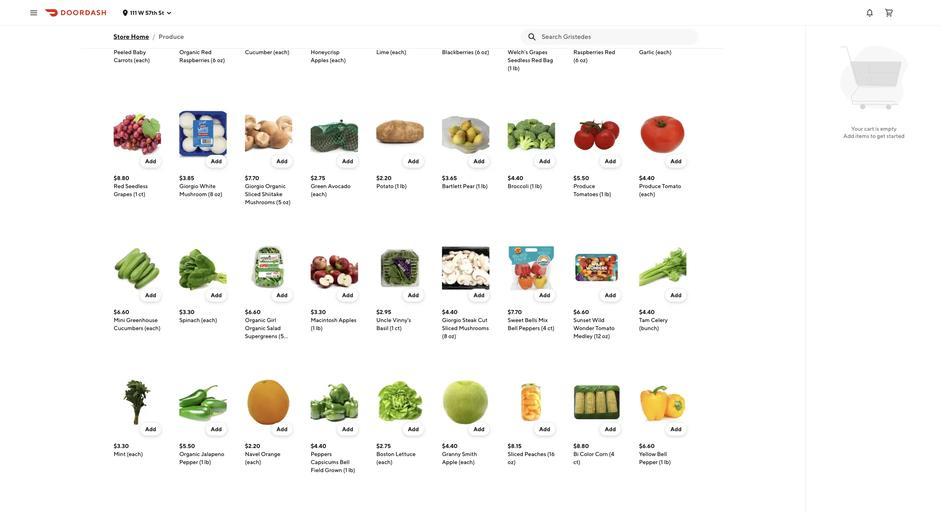 Task type: locate. For each thing, give the bounding box(es) containing it.
$3.30
[[114, 41, 129, 47], [179, 309, 195, 316], [311, 309, 326, 316], [114, 443, 129, 450]]

produce tomatoes (1 lb) image
[[574, 111, 621, 158]]

1 horizontal spatial sliced
[[442, 325, 458, 332]]

0 vertical spatial apples
[[311, 57, 329, 63]]

57th
[[145, 9, 157, 16]]

carrots
[[114, 57, 133, 63]]

1 horizontal spatial tomato
[[662, 183, 681, 190]]

1 vertical spatial raspberries
[[179, 57, 210, 63]]

0 vertical spatial $2.75
[[311, 175, 325, 182]]

(5 down shiitake at the top left of the page
[[276, 199, 282, 206]]

giorgio up shiitake at the top left of the page
[[245, 183, 264, 190]]

$2.75 up the boston at the bottom left
[[376, 443, 391, 450]]

1 vertical spatial peppers
[[311, 451, 332, 458]]

red inside $6.60 raspberries red (6 oz)
[[605, 49, 615, 55]]

0 horizontal spatial $5.50
[[179, 443, 195, 450]]

started
[[887, 133, 905, 139]]

$6.60 inside $6.60 mini greenhouse cucumbers (each)
[[114, 309, 129, 316]]

red seedless grapes (1 ct) image
[[114, 111, 161, 158]]

$8.80 inside $8.80 red seedless grapes (1 ct)
[[114, 175, 129, 182]]

/
[[152, 33, 156, 41]]

$7.70 for $7.70 giorgio organic sliced shiitake mushrooms (5 oz)
[[245, 175, 259, 182]]

0 horizontal spatial $2.75
[[311, 175, 325, 182]]

0 horizontal spatial (4
[[541, 325, 546, 332]]

$2.75 for $2.75 green avocado (each)
[[311, 175, 325, 182]]

organic girl organic salad supergreens (5 oz) image
[[245, 245, 292, 292]]

$4.40 produce tomato (each)
[[639, 175, 681, 198]]

celery
[[651, 317, 668, 324]]

oz)
[[481, 49, 489, 55], [217, 57, 225, 63], [580, 57, 588, 63], [215, 191, 222, 198], [283, 199, 291, 206], [449, 333, 456, 340], [602, 333, 610, 340], [245, 341, 253, 348], [508, 459, 516, 466]]

apples right the macintosh
[[339, 317, 357, 324]]

0 horizontal spatial bell
[[340, 459, 350, 466]]

2 horizontal spatial bell
[[657, 451, 667, 458]]

1 vertical spatial grapes
[[114, 191, 132, 198]]

0 vertical spatial sliced
[[245, 191, 261, 198]]

lb) inside $5.50 welch's grapes seedless red bag (1 lb)
[[513, 65, 520, 71]]

bell right yellow
[[657, 451, 667, 458]]

1 vertical spatial seedless
[[125, 183, 148, 190]]

$6.60 for $6.60 organic girl organic salad supergreens (5 oz)
[[245, 309, 261, 316]]

$5.50 for $5.50 produce tomatoes (1 lb)
[[574, 175, 589, 182]]

1 horizontal spatial (4
[[609, 451, 614, 458]]

lime (each)
[[376, 49, 406, 55]]

$6.60 inside $6.60 raspberries red (6 oz)
[[574, 41, 589, 47]]

$7.70 sweet bells mix bell peppers (4 ct)
[[508, 309, 555, 332]]

0 vertical spatial $2.20
[[376, 175, 392, 182]]

red inside $7.70 organic red raspberries (6 oz)
[[201, 49, 212, 55]]

1 vertical spatial $8.80
[[574, 443, 589, 450]]

giorgio steak cut sliced mushrooms (8 oz) image
[[442, 245, 490, 292]]

sweet bells mix bell peppers (4 ct) image
[[508, 245, 555, 292]]

add for $4.40 granny smith apple (each)
[[474, 427, 485, 433]]

0 horizontal spatial tomato
[[596, 325, 615, 332]]

$3.30 spinach (each)
[[179, 309, 217, 324]]

giorgio inside $3.85 giorgio white mushroom (8 oz)
[[179, 183, 198, 190]]

$5.50 inside $5.50 produce tomatoes (1 lb)
[[574, 175, 589, 182]]

$6.60 mini greenhouse cucumbers (each)
[[114, 309, 161, 332]]

1 horizontal spatial $5.50
[[508, 41, 524, 47]]

bell inside $4.40 peppers capsicums bell field grown (1 lb)
[[340, 459, 350, 466]]

(5 down salad
[[279, 333, 284, 340]]

organic
[[179, 49, 200, 55], [265, 183, 286, 190], [245, 317, 266, 324], [245, 325, 266, 332], [179, 451, 200, 458]]

honeycrisp apples (each)
[[311, 49, 346, 63]]

sliced inside $4.40 giorgio steak cut sliced mushrooms (8 oz)
[[442, 325, 458, 332]]

1 vertical spatial (8
[[442, 333, 447, 340]]

0 horizontal spatial seedless
[[125, 183, 148, 190]]

1 horizontal spatial giorgio
[[245, 183, 264, 190]]

2 pepper from the left
[[639, 459, 658, 466]]

0 horizontal spatial $8.80
[[114, 175, 129, 182]]

apples inside honeycrisp apples (each)
[[311, 57, 329, 63]]

oz) inside $7.70 giorgio organic sliced shiitake mushrooms (5 oz)
[[283, 199, 291, 206]]

$2.20 up navel
[[245, 443, 260, 450]]

add inside the 'your cart is empty add items to get started'
[[844, 133, 855, 139]]

1 vertical spatial bell
[[657, 451, 667, 458]]

ct) for $2.95 uncle vinny's basil (1 ct)
[[395, 325, 402, 332]]

$2.75 inside "$2.75 boston lettuce (each)"
[[376, 443, 391, 450]]

add for $2.95 uncle vinny's basil (1 ct)
[[408, 292, 419, 299]]

0 vertical spatial bell
[[508, 325, 518, 332]]

oz) inside $6.60 organic girl organic salad supergreens (5 oz)
[[245, 341, 253, 348]]

1 horizontal spatial (8
[[442, 333, 447, 340]]

$2.20 for $2.20 potato (1 lb)
[[376, 175, 392, 182]]

field
[[311, 468, 324, 474]]

mini greenhouse cucumbers (each) image
[[114, 245, 161, 292]]

peppers inside $4.40 peppers capsicums bell field grown (1 lb)
[[311, 451, 332, 458]]

add for $2.20 potato (1 lb)
[[408, 158, 419, 165]]

add for $5.50 produce tomatoes (1 lb)
[[605, 158, 616, 165]]

0 vertical spatial (4
[[541, 325, 546, 332]]

empty retail cart image
[[836, 40, 912, 116]]

cucumbers
[[114, 325, 143, 332]]

blackberries (6 oz)
[[442, 49, 489, 55]]

$6.60 for $6.60 raspberries red (6 oz)
[[574, 41, 589, 47]]

ct) inside "$2.95 uncle vinny's basil (1 ct)"
[[395, 325, 402, 332]]

$2.20
[[376, 175, 392, 182], [245, 443, 260, 450]]

1 horizontal spatial $8.80
[[574, 443, 589, 450]]

2 horizontal spatial $5.50
[[574, 175, 589, 182]]

granny smith apple (each) image
[[442, 379, 490, 427]]

items
[[856, 133, 870, 139]]

1 pepper from the left
[[179, 459, 198, 466]]

(each) inside $6.60 mini greenhouse cucumbers (each)
[[144, 325, 161, 332]]

tomato
[[662, 183, 681, 190], [596, 325, 615, 332]]

1 vertical spatial $2.75
[[376, 443, 391, 450]]

$7.70 inside $7.70 giorgio organic sliced shiitake mushrooms (5 oz)
[[245, 175, 259, 182]]

pear
[[463, 183, 475, 190]]

pepper for organic
[[179, 459, 198, 466]]

sunset
[[574, 317, 591, 324]]

apples down honeycrisp
[[311, 57, 329, 63]]

$4.40 inside the $4.40 broccoli (1 lb)
[[508, 175, 523, 182]]

0 horizontal spatial $2.20
[[245, 443, 260, 450]]

organic for $6.60 organic girl organic salad supergreens (5 oz)
[[245, 317, 266, 324]]

(5 inside $7.70 giorgio organic sliced shiitake mushrooms (5 oz)
[[276, 199, 282, 206]]

$3.30 inside $3.30 peeled baby carrots (each)
[[114, 41, 129, 47]]

0 horizontal spatial pepper
[[179, 459, 198, 466]]

$6.60 inside '$6.60 yellow bell pepper (1 lb)'
[[639, 443, 655, 450]]

$4.40 giorgio steak cut sliced mushrooms (8 oz)
[[442, 309, 489, 340]]

(1 inside $2.20 potato (1 lb)
[[395, 183, 399, 190]]

2 vertical spatial sliced
[[508, 451, 524, 458]]

0 items, open order cart image
[[884, 8, 894, 17]]

$4.40 inside $4.40 granny smith apple (each)
[[442, 443, 458, 450]]

pepper inside '$6.60 yellow bell pepper (1 lb)'
[[639, 459, 658, 466]]

mushrooms down the steak
[[459, 325, 489, 332]]

$3.30 down store
[[114, 41, 129, 47]]

(4 inside the $7.70 sweet bells mix bell peppers (4 ct)
[[541, 325, 546, 332]]

peppers down bells at right
[[519, 325, 540, 332]]

0 vertical spatial $5.50
[[508, 41, 524, 47]]

$6.60 inside '$6.60 sunset wild wonder tomato medley (12 oz)'
[[574, 309, 589, 316]]

0 vertical spatial tomato
[[662, 183, 681, 190]]

bell inside the $7.70 sweet bells mix bell peppers (4 ct)
[[508, 325, 518, 332]]

color
[[580, 451, 594, 458]]

1 horizontal spatial raspberries
[[574, 49, 604, 55]]

2 vertical spatial $5.50
[[179, 443, 195, 450]]

apples
[[311, 57, 329, 63], [339, 317, 357, 324]]

oz) inside $6.60 raspberries red (6 oz)
[[580, 57, 588, 63]]

0 vertical spatial (5
[[276, 199, 282, 206]]

get
[[877, 133, 886, 139]]

(1 inside $5.50 produce tomatoes (1 lb)
[[599, 191, 604, 198]]

giorgio inside $7.70 giorgio organic sliced shiitake mushrooms (5 oz)
[[245, 183, 264, 190]]

$3.30 for $3.30 peeled baby carrots (each)
[[114, 41, 129, 47]]

peppers
[[519, 325, 540, 332], [311, 451, 332, 458]]

w
[[138, 9, 144, 16]]

boston
[[376, 451, 395, 458]]

$6.60 for $6.60 mini greenhouse cucumbers (each)
[[114, 309, 129, 316]]

0 horizontal spatial (6
[[211, 57, 216, 63]]

$4.40 for $4.40 broccoli (1 lb)
[[508, 175, 523, 182]]

organic inside $7.70 organic red raspberries (6 oz)
[[179, 49, 200, 55]]

$7.70 inside $7.70 garlic (each)
[[639, 41, 653, 47]]

mint (each) image
[[114, 379, 161, 427]]

(4 right corn
[[609, 451, 614, 458]]

1 vertical spatial sliced
[[442, 325, 458, 332]]

ct) for $8.80 bi color corn (4 ct)
[[574, 459, 581, 466]]

$3.30 for $3.30 mint (each)
[[114, 443, 129, 450]]

giorgio
[[179, 183, 198, 190], [245, 183, 264, 190], [442, 317, 461, 324]]

2 vertical spatial bell
[[340, 459, 350, 466]]

1 vertical spatial mushrooms
[[459, 325, 489, 332]]

organic jalapeno pepper (1 lb) image
[[179, 379, 227, 427]]

$4.40 inside $4.40 peppers capsicums bell field grown (1 lb)
[[311, 443, 326, 450]]

giorgio left the steak
[[442, 317, 461, 324]]

(5 for mushrooms
[[276, 199, 282, 206]]

2 horizontal spatial (6
[[574, 57, 579, 63]]

peeled
[[114, 49, 132, 55]]

bell up grown
[[340, 459, 350, 466]]

(5
[[276, 199, 282, 206], [279, 333, 284, 340]]

red inside $5.50 welch's grapes seedless red bag (1 lb)
[[532, 57, 542, 63]]

1 vertical spatial (4
[[609, 451, 614, 458]]

$2.20 inside $2.20 potato (1 lb)
[[376, 175, 392, 182]]

$3.65 bartlett pear (1 lb)
[[442, 175, 488, 190]]

add for $2.20 navel orange (each)
[[277, 427, 288, 433]]

0 horizontal spatial giorgio
[[179, 183, 198, 190]]

produce
[[114, 29, 162, 45], [159, 33, 184, 41], [574, 183, 595, 190], [639, 183, 661, 190]]

sweet
[[508, 317, 524, 324]]

1 horizontal spatial peppers
[[519, 325, 540, 332]]

0 vertical spatial $8.80
[[114, 175, 129, 182]]

oz) inside $4.40 giorgio steak cut sliced mushrooms (8 oz)
[[449, 333, 456, 340]]

navel orange (each) image
[[245, 379, 292, 427]]

$2.75 green avocado (each)
[[311, 175, 351, 198]]

$3.65
[[442, 175, 457, 182]]

notification bell image
[[865, 8, 875, 17]]

basil
[[376, 325, 389, 332]]

organic for $7.70 organic red raspberries (6 oz)
[[179, 49, 200, 55]]

(1 inside $3.65 bartlett pear (1 lb)
[[476, 183, 480, 190]]

peppers up capsicums
[[311, 451, 332, 458]]

potato (1 lb) image
[[376, 111, 424, 158]]

bell down sweet
[[508, 325, 518, 332]]

ct)
[[138, 191, 145, 198], [395, 325, 402, 332], [548, 325, 555, 332], [574, 459, 581, 466]]

lettuce
[[396, 451, 416, 458]]

ct) inside the $8.80 bi color corn (4 ct)
[[574, 459, 581, 466]]

oz) inside $3.85 giorgio white mushroom (8 oz)
[[215, 191, 222, 198]]

peaches
[[525, 451, 546, 458]]

$2.20 inside $2.20 navel orange (each)
[[245, 443, 260, 450]]

0 horizontal spatial grapes
[[114, 191, 132, 198]]

(8 inside $4.40 giorgio steak cut sliced mushrooms (8 oz)
[[442, 333, 447, 340]]

add for $6.60 organic girl organic salad supergreens (5 oz)
[[277, 292, 288, 299]]

garlic
[[639, 49, 654, 55]]

$5.50 for $5.50 organic jalapeno pepper (1 lb)
[[179, 443, 195, 450]]

macintosh apples (1 lb) image
[[311, 245, 358, 292]]

1 horizontal spatial grapes
[[529, 49, 548, 55]]

0 vertical spatial mushrooms
[[245, 199, 275, 206]]

(each) inside honeycrisp apples (each)
[[330, 57, 346, 63]]

add for $6.60 mini greenhouse cucumbers (each)
[[145, 292, 156, 299]]

1 vertical spatial apples
[[339, 317, 357, 324]]

$2.75 inside '$2.75 green avocado (each)'
[[311, 175, 325, 182]]

$3.30 up the macintosh
[[311, 309, 326, 316]]

$4.40 broccoli (1 lb)
[[508, 175, 542, 190]]

0 horizontal spatial sliced
[[245, 191, 261, 198]]

$4.40 peppers capsicums bell field grown (1 lb)
[[311, 443, 355, 474]]

your
[[852, 126, 863, 132]]

organic inside $7.70 giorgio organic sliced shiitake mushrooms (5 oz)
[[265, 183, 286, 190]]

mushrooms inside $4.40 giorgio steak cut sliced mushrooms (8 oz)
[[459, 325, 489, 332]]

$3.30 for $3.30 spinach (each)
[[179, 309, 195, 316]]

$5.50
[[508, 41, 524, 47], [574, 175, 589, 182], [179, 443, 195, 450]]

add for $8.80 red seedless grapes (1 ct)
[[145, 158, 156, 165]]

shiitake
[[262, 191, 283, 198]]

add for $3.30 peeled baby carrots (each)
[[145, 24, 156, 31]]

$3.30 inside $3.30 macintosh apples (1 lb)
[[311, 309, 326, 316]]

$4.40 for $4.40 tam celery (bunch)
[[639, 309, 655, 316]]

$4.40
[[508, 175, 523, 182], [639, 175, 655, 182], [442, 309, 458, 316], [639, 309, 655, 316], [311, 443, 326, 450], [442, 443, 458, 450]]

$2.75
[[311, 175, 325, 182], [376, 443, 391, 450]]

$2.75 for $2.75 boston lettuce (each)
[[376, 443, 391, 450]]

raspberries inside $6.60 raspberries red (6 oz)
[[574, 49, 604, 55]]

0 horizontal spatial (8
[[208, 191, 213, 198]]

add
[[145, 24, 156, 31], [211, 24, 222, 31], [277, 24, 288, 31], [342, 24, 353, 31], [408, 24, 419, 31], [474, 24, 485, 31], [539, 24, 550, 31], [605, 24, 616, 31], [671, 24, 682, 31], [844, 133, 855, 139], [145, 158, 156, 165], [211, 158, 222, 165], [277, 158, 288, 165], [342, 158, 353, 165], [408, 158, 419, 165], [474, 158, 485, 165], [539, 158, 550, 165], [605, 158, 616, 165], [671, 158, 682, 165], [145, 292, 156, 299], [211, 292, 222, 299], [277, 292, 288, 299], [342, 292, 353, 299], [408, 292, 419, 299], [474, 292, 485, 299], [539, 292, 550, 299], [605, 292, 616, 299], [671, 292, 682, 299], [145, 427, 156, 433], [211, 427, 222, 433], [277, 427, 288, 433], [342, 427, 353, 433], [408, 427, 419, 433], [474, 427, 485, 433], [539, 427, 550, 433], [605, 427, 616, 433], [671, 427, 682, 433]]

add button
[[140, 21, 161, 34], [140, 21, 161, 34], [206, 21, 227, 34], [206, 21, 227, 34], [272, 21, 292, 34], [272, 21, 292, 34], [337, 21, 358, 34], [337, 21, 358, 34], [403, 21, 424, 34], [403, 21, 424, 34], [469, 21, 490, 34], [469, 21, 490, 34], [535, 21, 555, 34], [535, 21, 555, 34], [600, 21, 621, 34], [600, 21, 621, 34], [666, 21, 687, 34], [666, 21, 687, 34], [140, 155, 161, 168], [140, 155, 161, 168], [206, 155, 227, 168], [206, 155, 227, 168], [272, 155, 292, 168], [272, 155, 292, 168], [337, 155, 358, 168], [337, 155, 358, 168], [403, 155, 424, 168], [403, 155, 424, 168], [469, 155, 490, 168], [469, 155, 490, 168], [535, 155, 555, 168], [535, 155, 555, 168], [600, 155, 621, 168], [600, 155, 621, 168], [666, 155, 687, 168], [666, 155, 687, 168], [140, 289, 161, 302], [140, 289, 161, 302], [206, 289, 227, 302], [206, 289, 227, 302], [272, 289, 292, 302], [272, 289, 292, 302], [337, 289, 358, 302], [337, 289, 358, 302], [403, 289, 424, 302], [403, 289, 424, 302], [469, 289, 490, 302], [469, 289, 490, 302], [535, 289, 555, 302], [535, 289, 555, 302], [600, 289, 621, 302], [600, 289, 621, 302], [666, 289, 687, 302], [666, 289, 687, 302], [140, 423, 161, 436], [140, 423, 161, 436], [206, 423, 227, 436], [206, 423, 227, 436], [272, 423, 292, 436], [272, 423, 292, 436], [337, 423, 358, 436], [337, 423, 358, 436], [403, 423, 424, 436], [403, 423, 424, 436], [469, 423, 490, 436], [469, 423, 490, 436], [535, 423, 555, 436], [535, 423, 555, 436], [600, 423, 621, 436], [600, 423, 621, 436], [666, 423, 687, 436], [666, 423, 687, 436]]

$5.50 inside $5.50 organic jalapeno pepper (1 lb)
[[179, 443, 195, 450]]

greenhouse
[[126, 317, 158, 324]]

2 horizontal spatial giorgio
[[442, 317, 461, 324]]

1 horizontal spatial $2.75
[[376, 443, 391, 450]]

mushrooms inside $7.70 giorgio organic sliced shiitake mushrooms (5 oz)
[[245, 199, 275, 206]]

$5.50 welch's grapes seedless red bag (1 lb)
[[508, 41, 553, 71]]

pepper for yellow
[[639, 459, 658, 466]]

girl
[[267, 317, 276, 324]]

bartlett pear (1 lb) image
[[442, 111, 490, 158]]

1 horizontal spatial mushrooms
[[459, 325, 489, 332]]

0 vertical spatial peppers
[[519, 325, 540, 332]]

sliced
[[245, 191, 261, 198], [442, 325, 458, 332], [508, 451, 524, 458]]

giorgio organic sliced shiitake mushrooms (5 oz) image
[[245, 111, 292, 158]]

$3.30 up the spinach
[[179, 309, 195, 316]]

$7.70 for $7.70 sweet bells mix bell peppers (4 ct)
[[508, 309, 522, 316]]

1 horizontal spatial bell
[[508, 325, 518, 332]]

$5.50 organic jalapeno pepper (1 lb)
[[179, 443, 224, 466]]

$6.60 inside $6.60 organic girl organic salad supergreens (5 oz)
[[245, 309, 261, 316]]

(each) inside $4.40 granny smith apple (each)
[[459, 459, 475, 466]]

$3.30 up mint
[[114, 443, 129, 450]]

peppers capsicums bell field grown (1 lb) image
[[311, 379, 358, 427]]

0 horizontal spatial raspberries
[[179, 57, 210, 63]]

$3.30 inside '$3.30 mint (each)'
[[114, 443, 129, 450]]

$8.80
[[114, 175, 129, 182], [574, 443, 589, 450]]

ct) inside the $7.70 sweet bells mix bell peppers (4 ct)
[[548, 325, 555, 332]]

0 horizontal spatial apples
[[311, 57, 329, 63]]

seedless
[[508, 57, 530, 63], [125, 183, 148, 190]]

(each) inside $7.70 garlic (each)
[[656, 49, 672, 55]]

giorgio inside $4.40 giorgio steak cut sliced mushrooms (8 oz)
[[442, 317, 461, 324]]

mushrooms down shiitake at the top left of the page
[[245, 199, 275, 206]]

honeycrisp
[[311, 49, 340, 55]]

$4.40 for $4.40 peppers capsicums bell field grown (1 lb)
[[311, 443, 326, 450]]

pepper inside $5.50 organic jalapeno pepper (1 lb)
[[179, 459, 198, 466]]

organic inside $5.50 organic jalapeno pepper (1 lb)
[[179, 451, 200, 458]]

lb) inside $2.20 potato (1 lb)
[[400, 183, 407, 190]]

oz) inside $7.70 organic red raspberries (6 oz)
[[217, 57, 225, 63]]

green
[[311, 183, 327, 190]]

$7.70 for $7.70 garlic (each)
[[639, 41, 653, 47]]

st
[[158, 9, 164, 16]]

add for $6.60 yellow bell pepper (1 lb)
[[671, 427, 682, 433]]

giorgio down $3.85
[[179, 183, 198, 190]]

bell inside '$6.60 yellow bell pepper (1 lb)'
[[657, 451, 667, 458]]

lb) inside the $4.40 broccoli (1 lb)
[[535, 183, 542, 190]]

1 horizontal spatial $2.20
[[376, 175, 392, 182]]

1 horizontal spatial apples
[[339, 317, 357, 324]]

red
[[201, 49, 212, 55], [605, 49, 615, 55], [532, 57, 542, 63], [114, 183, 124, 190]]

1 vertical spatial $5.50
[[574, 175, 589, 182]]

0 horizontal spatial peppers
[[311, 451, 332, 458]]

bartlett
[[442, 183, 462, 190]]

Search Gristedes search field
[[542, 33, 692, 41]]

$8.80 inside the $8.80 bi color corn (4 ct)
[[574, 443, 589, 450]]

(4
[[541, 325, 546, 332], [609, 451, 614, 458]]

0 vertical spatial raspberries
[[574, 49, 604, 55]]

$8.80 for red
[[114, 175, 129, 182]]

0 vertical spatial grapes
[[529, 49, 548, 55]]

(4 down mix
[[541, 325, 546, 332]]

$4.40 for $4.40 produce tomato (each)
[[639, 175, 655, 182]]

2 horizontal spatial sliced
[[508, 451, 524, 458]]

$4.40 inside $4.40 tam celery (bunch)
[[639, 309, 655, 316]]

seedless inside $5.50 welch's grapes seedless red bag (1 lb)
[[508, 57, 530, 63]]

$6.60 yellow bell pepper (1 lb)
[[639, 443, 671, 466]]

(1
[[508, 65, 512, 71], [395, 183, 399, 190], [476, 183, 480, 190], [530, 183, 534, 190], [133, 191, 137, 198], [599, 191, 604, 198], [311, 325, 315, 332], [390, 325, 394, 332], [199, 459, 203, 466], [659, 459, 663, 466], [343, 468, 347, 474]]

$7.70 for $7.70 organic red raspberries (6 oz)
[[179, 41, 194, 47]]

1 vertical spatial (5
[[279, 333, 284, 340]]

(each) inside '$2.75 green avocado (each)'
[[311, 191, 327, 198]]

0 vertical spatial (8
[[208, 191, 213, 198]]

bell
[[508, 325, 518, 332], [657, 451, 667, 458], [340, 459, 350, 466]]

1 vertical spatial tomato
[[596, 325, 615, 332]]

add for $3.65 bartlett pear (1 lb)
[[474, 158, 485, 165]]

grapes inside $8.80 red seedless grapes (1 ct)
[[114, 191, 132, 198]]

$4.40 inside $4.40 giorgio steak cut sliced mushrooms (8 oz)
[[442, 309, 458, 316]]

add for $3.85 giorgio white mushroom (8 oz)
[[211, 158, 222, 165]]

0 horizontal spatial mushrooms
[[245, 199, 275, 206]]

0 vertical spatial seedless
[[508, 57, 530, 63]]

supergreens
[[245, 333, 277, 340]]

1 vertical spatial $2.20
[[245, 443, 260, 450]]

$2.20 up potato
[[376, 175, 392, 182]]

1 horizontal spatial pepper
[[639, 459, 658, 466]]

$2.75 up green
[[311, 175, 325, 182]]

1 horizontal spatial seedless
[[508, 57, 530, 63]]

add for $4.40 produce tomato (each)
[[671, 158, 682, 165]]

wild
[[592, 317, 605, 324]]



Task type: vqa. For each thing, say whether or not it's contained in the screenshot.
first Pepper from left
yes



Task type: describe. For each thing, give the bounding box(es) containing it.
welch's
[[508, 49, 528, 55]]

mix
[[538, 317, 548, 324]]

add for $5.50 organic jalapeno pepper (1 lb)
[[211, 427, 222, 433]]

$5.50 for $5.50 welch's grapes seedless red bag (1 lb)
[[508, 41, 524, 47]]

raspberries inside $7.70 organic red raspberries (6 oz)
[[179, 57, 210, 63]]

(5 for supergreens
[[279, 333, 284, 340]]

apple
[[442, 459, 458, 466]]

add for $7.70 sweet bells mix bell peppers (4 ct)
[[539, 292, 550, 299]]

green avocado (each) image
[[311, 111, 358, 158]]

$7.70 organic red raspberries (6 oz)
[[179, 41, 225, 63]]

store home link
[[114, 29, 149, 45]]

add for $4.40 broccoli (1 lb)
[[539, 158, 550, 165]]

produce inside $4.40 produce tomato (each)
[[639, 183, 661, 190]]

(each) inside '$3.30 spinach (each)'
[[201, 317, 217, 324]]

mint
[[114, 451, 126, 458]]

boston lettuce (each) image
[[376, 379, 424, 427]]

sunset wild wonder tomato medley (12 oz) image
[[574, 245, 621, 292]]

(12
[[594, 333, 601, 340]]

seedless inside $8.80 red seedless grapes (1 ct)
[[125, 183, 148, 190]]

bi
[[574, 451, 579, 458]]

add for $6.60 sunset wild wonder tomato medley (12 oz)
[[605, 292, 616, 299]]

111
[[130, 9, 137, 16]]

jalapeno
[[201, 451, 224, 458]]

(1 inside the $4.40 broccoli (1 lb)
[[530, 183, 534, 190]]

(each) inside $2.20 navel orange (each)
[[245, 459, 261, 466]]

(each) inside $3.30 peeled baby carrots (each)
[[134, 57, 150, 63]]

$4.40 tam celery (bunch)
[[639, 309, 668, 332]]

wonder
[[574, 325, 594, 332]]

broccoli (1 lb) image
[[508, 111, 555, 158]]

$2.20 for $2.20 navel orange (each)
[[245, 443, 260, 450]]

(each) inside $4.40 produce tomato (each)
[[639, 191, 655, 198]]

macintosh
[[311, 317, 338, 324]]

produce tomato (each) image
[[639, 111, 687, 158]]

peppers inside the $7.70 sweet bells mix bell peppers (4 ct)
[[519, 325, 540, 332]]

cucumber
[[245, 49, 272, 55]]

1 horizontal spatial (6
[[475, 49, 480, 55]]

is
[[876, 126, 879, 132]]

mushrooms for cut
[[459, 325, 489, 332]]

sliced inside $8.15 sliced peaches (16 oz)
[[508, 451, 524, 458]]

$3.30 peeled baby carrots (each)
[[114, 41, 150, 63]]

tam celery (bunch) image
[[639, 245, 687, 292]]

add for $6.60 raspberries red (6 oz)
[[605, 24, 616, 31]]

tomato inside '$6.60 sunset wild wonder tomato medley (12 oz)'
[[596, 325, 615, 332]]

medley
[[574, 333, 593, 340]]

(6 inside $7.70 organic red raspberries (6 oz)
[[211, 57, 216, 63]]

uncle vinny's basil (1 ct) image
[[376, 245, 424, 292]]

salad
[[267, 325, 281, 332]]

$6.60 for $6.60 yellow bell pepper (1 lb)
[[639, 443, 655, 450]]

$3.85
[[179, 175, 194, 182]]

home
[[131, 33, 149, 41]]

smith
[[462, 451, 477, 458]]

vinny's
[[393, 317, 411, 324]]

(each) inside '$3.30 mint (each)'
[[127, 451, 143, 458]]

lb) inside $3.65 bartlett pear (1 lb)
[[481, 183, 488, 190]]

add for $4.40 tam celery (bunch)
[[671, 292, 682, 299]]

grown
[[325, 468, 342, 474]]

$7.70 garlic (each)
[[639, 41, 672, 55]]

empty
[[881, 126, 897, 132]]

lb) inside $4.40 peppers capsicums bell field grown (1 lb)
[[349, 468, 355, 474]]

steak
[[462, 317, 477, 324]]

tomato inside $4.40 produce tomato (each)
[[662, 183, 681, 190]]

oz) inside $8.15 sliced peaches (16 oz)
[[508, 459, 516, 466]]

broccoli
[[508, 183, 529, 190]]

add for $3.30 macintosh apples (1 lb)
[[342, 292, 353, 299]]

cut
[[478, 317, 488, 324]]

(16
[[547, 451, 555, 458]]

store home / produce
[[114, 33, 184, 41]]

(1 inside $3.30 macintosh apples (1 lb)
[[311, 325, 315, 332]]

(4 inside the $8.80 bi color corn (4 ct)
[[609, 451, 614, 458]]

add for $2.75 green avocado (each)
[[342, 158, 353, 165]]

$6.60 raspberries red (6 oz)
[[574, 41, 615, 63]]

blackberries
[[442, 49, 474, 55]]

grapes inside $5.50 welch's grapes seedless red bag (1 lb)
[[529, 49, 548, 55]]

$3.30 for $3.30 macintosh apples (1 lb)
[[311, 309, 326, 316]]

granny
[[442, 451, 461, 458]]

cucumber (each)
[[245, 49, 290, 55]]

add for $5.50 welch's grapes seedless red bag (1 lb)
[[539, 24, 550, 31]]

add for $2.75 boston lettuce (each)
[[408, 427, 419, 433]]

$4.40 granny smith apple (each)
[[442, 443, 477, 466]]

$8.80 bi color corn (4 ct)
[[574, 443, 614, 466]]

apples inside $3.30 macintosh apples (1 lb)
[[339, 317, 357, 324]]

(bunch)
[[639, 325, 659, 332]]

spinach
[[179, 317, 200, 324]]

sliced inside $7.70 giorgio organic sliced shiitake mushrooms (5 oz)
[[245, 191, 261, 198]]

potato
[[376, 183, 394, 190]]

$3.30 mint (each)
[[114, 443, 143, 458]]

lb) inside $5.50 produce tomatoes (1 lb)
[[605, 191, 611, 198]]

lb) inside $3.30 macintosh apples (1 lb)
[[316, 325, 323, 332]]

bells
[[525, 317, 537, 324]]

cart
[[864, 126, 874, 132]]

yellow
[[639, 451, 656, 458]]

bi color corn (4 ct) image
[[574, 379, 621, 427]]

your cart is empty add items to get started
[[844, 126, 905, 139]]

organic for $5.50 organic jalapeno pepper (1 lb)
[[179, 451, 200, 458]]

tam
[[639, 317, 650, 324]]

sliced peaches (16 oz) image
[[508, 379, 555, 427]]

$8.15
[[508, 443, 522, 450]]

add for $4.40 peppers capsicums bell field grown (1 lb)
[[342, 427, 353, 433]]

add for $7.70 giorgio organic sliced shiitake mushrooms (5 oz)
[[277, 158, 288, 165]]

mushroom
[[179, 191, 207, 198]]

store
[[114, 33, 130, 41]]

lb) inside $5.50 organic jalapeno pepper (1 lb)
[[204, 459, 211, 466]]

oz) inside '$6.60 sunset wild wonder tomato medley (12 oz)'
[[602, 333, 610, 340]]

$3.30 macintosh apples (1 lb)
[[311, 309, 357, 332]]

ct) for $8.80 red seedless grapes (1 ct)
[[138, 191, 145, 198]]

$6.60 for $6.60 sunset wild wonder tomato medley (12 oz)
[[574, 309, 589, 316]]

giorgio for $7.70
[[245, 183, 264, 190]]

add for $3.30 mint (each)
[[145, 427, 156, 433]]

red inside $8.80 red seedless grapes (1 ct)
[[114, 183, 124, 190]]

add for $3.30 spinach (each)
[[211, 292, 222, 299]]

orange
[[261, 451, 281, 458]]

$6.60 sunset wild wonder tomato medley (12 oz)
[[574, 309, 615, 340]]

add for $8.80 bi color corn (4 ct)
[[605, 427, 616, 433]]

add for $4.40 giorgio steak cut sliced mushrooms (8 oz)
[[474, 292, 485, 299]]

add for $7.70 garlic (each)
[[671, 24, 682, 31]]

$2.95 uncle vinny's basil (1 ct)
[[376, 309, 411, 332]]

$2.20 navel orange (each)
[[245, 443, 281, 466]]

$8.80 red seedless grapes (1 ct)
[[114, 175, 148, 198]]

navel
[[245, 451, 260, 458]]

bag
[[543, 57, 553, 63]]

(1 inside $5.50 welch's grapes seedless red bag (1 lb)
[[508, 65, 512, 71]]

mushrooms for sliced
[[245, 199, 275, 206]]

$4.40 for $4.40 giorgio steak cut sliced mushrooms (8 oz)
[[442, 309, 458, 316]]

giorgio white mushroom (8 oz) image
[[179, 111, 227, 158]]

$7.70 giorgio organic sliced shiitake mushrooms (5 oz)
[[245, 175, 291, 206]]

lime
[[376, 49, 389, 55]]

add for $8.15 sliced peaches (16 oz)
[[539, 427, 550, 433]]

add for $7.70 organic red raspberries (6 oz)
[[211, 24, 222, 31]]

capsicums
[[311, 459, 339, 466]]

(6 inside $6.60 raspberries red (6 oz)
[[574, 57, 579, 63]]

(1 inside $5.50 organic jalapeno pepper (1 lb)
[[199, 459, 203, 466]]

baby
[[133, 49, 146, 55]]

$3.85 giorgio white mushroom (8 oz)
[[179, 175, 222, 198]]

open menu image
[[29, 8, 39, 17]]

giorgio for $3.85
[[179, 183, 198, 190]]

$4.40 for $4.40 granny smith apple (each)
[[442, 443, 458, 450]]

lb) inside '$6.60 yellow bell pepper (1 lb)'
[[664, 459, 671, 466]]

spinach (each) image
[[179, 245, 227, 292]]

$8.80 for bi
[[574, 443, 589, 450]]

giorgio for $4.40
[[442, 317, 461, 324]]

111 w 57th st button
[[122, 9, 172, 16]]

(1 inside "$2.95 uncle vinny's basil (1 ct)"
[[390, 325, 394, 332]]

(1 inside $8.80 red seedless grapes (1 ct)
[[133, 191, 137, 198]]

produce inside $5.50 produce tomatoes (1 lb)
[[574, 183, 595, 190]]

111 w 57th st
[[130, 9, 164, 16]]

$5.50 produce tomatoes (1 lb)
[[574, 175, 611, 198]]

(1 inside $4.40 peppers capsicums bell field grown (1 lb)
[[343, 468, 347, 474]]

(8 inside $3.85 giorgio white mushroom (8 oz)
[[208, 191, 213, 198]]

yellow bell pepper (1 lb) image
[[639, 379, 687, 427]]

(each) inside "$2.75 boston lettuce (each)"
[[376, 459, 393, 466]]

(1 inside '$6.60 yellow bell pepper (1 lb)'
[[659, 459, 663, 466]]



